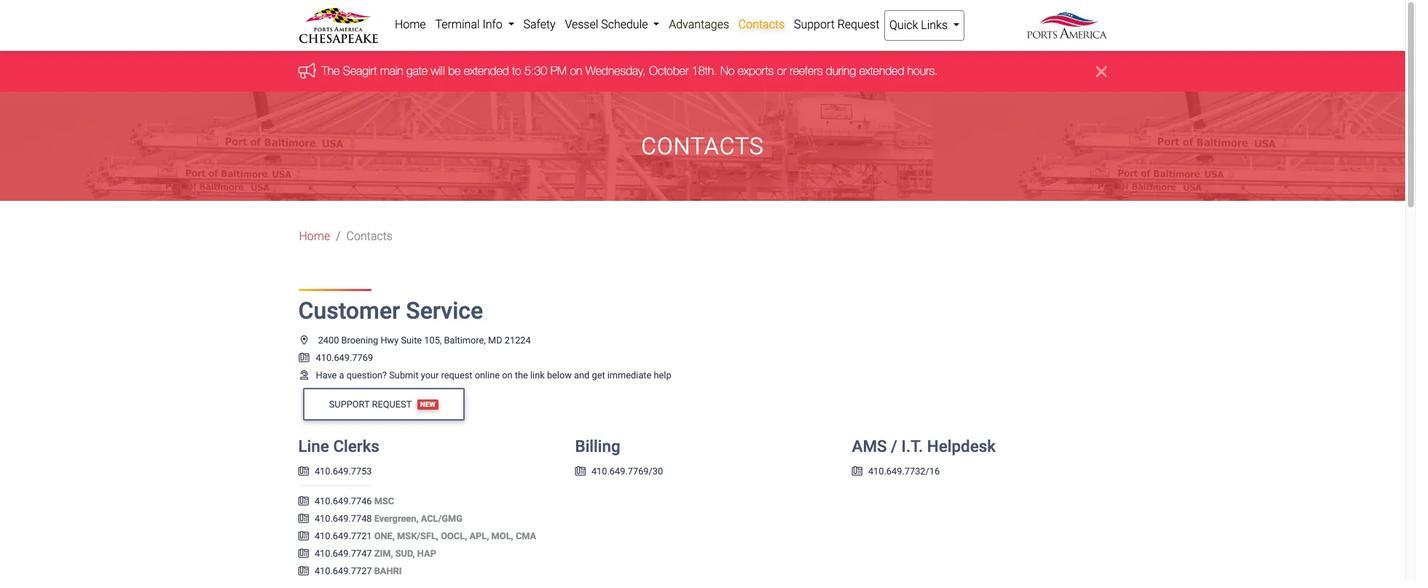 Task type: describe. For each thing, give the bounding box(es) containing it.
mol,
[[491, 531, 513, 542]]

wednesday,
[[586, 64, 646, 78]]

below
[[547, 370, 572, 381]]

msk/sfl,
[[397, 531, 439, 542]]

on inside alert
[[570, 64, 582, 78]]

bahri
[[374, 566, 402, 577]]

info
[[483, 17, 503, 31]]

hap
[[417, 549, 436, 560]]

quick
[[890, 18, 918, 32]]

sud,
[[395, 549, 415, 560]]

410.649.7746
[[315, 496, 372, 507]]

contacts link
[[734, 10, 789, 39]]

customer
[[298, 298, 400, 325]]

phone office image for 410.649.7727
[[298, 568, 309, 577]]

410.649.7769
[[316, 352, 373, 363]]

1 extended from the left
[[464, 64, 509, 78]]

main
[[380, 64, 403, 78]]

410.649.7753 link
[[298, 466, 372, 477]]

5:30
[[525, 64, 547, 78]]

billing
[[575, 437, 620, 456]]

410.649.7732/16 link
[[852, 466, 940, 477]]

advantages
[[669, 17, 729, 31]]

phone office image for 410.649.7748
[[298, 515, 309, 525]]

exports
[[738, 64, 774, 78]]

terminal
[[435, 17, 480, 31]]

line
[[298, 437, 329, 456]]

have a question? submit your request online on the link below and get immediate help link
[[298, 370, 671, 381]]

close image
[[1096, 63, 1107, 80]]

hours.
[[908, 64, 938, 78]]

cma
[[516, 531, 536, 542]]

acl/gmg
[[421, 514, 463, 525]]

410.649.7753
[[315, 466, 372, 477]]

the
[[515, 370, 528, 381]]

quick links
[[890, 18, 951, 32]]

terminal info
[[435, 17, 505, 31]]

2 extended from the left
[[859, 64, 904, 78]]

410.649.7769/30
[[592, 466, 663, 477]]

410.649.7746 msc
[[315, 496, 394, 507]]

410.649.7727 bahri
[[315, 566, 402, 577]]

schedule
[[601, 17, 648, 31]]

2 vertical spatial contacts
[[346, 230, 393, 244]]

/
[[891, 437, 898, 456]]

410.649.7727
[[315, 566, 372, 577]]

advantages link
[[664, 10, 734, 39]]

links
[[921, 18, 948, 32]]

the seagirt main gate will be extended to 5:30 pm on wednesday, october 18th.  no exports or reefers during extended hours.
[[322, 64, 938, 78]]

helpdesk
[[927, 437, 996, 456]]

gate
[[407, 64, 428, 78]]

phone office image for 410.649.7747
[[298, 550, 309, 560]]

a
[[339, 370, 344, 381]]

bullhorn image
[[298, 63, 322, 79]]

service
[[406, 298, 483, 325]]

md
[[488, 335, 502, 346]]

have a question? submit your request online on the link below and get immediate help
[[316, 370, 671, 381]]

the seagirt main gate will be extended to 5:30 pm on wednesday, october 18th.  no exports or reefers during extended hours. link
[[322, 64, 938, 78]]

submit
[[389, 370, 419, 381]]

request
[[441, 370, 472, 381]]

phone office image for 410.649.7746
[[298, 498, 309, 507]]

quick links link
[[884, 10, 965, 41]]

terminal info link
[[431, 10, 519, 39]]

october
[[649, 64, 689, 78]]

vessel schedule link
[[560, 10, 664, 39]]

vessel
[[565, 17, 598, 31]]

link
[[530, 370, 545, 381]]

410.649.7747
[[315, 549, 372, 560]]

2400 broening hwy suite 105, baltimore, md 21224 link
[[298, 335, 531, 346]]

question?
[[347, 370, 387, 381]]

customer service
[[298, 298, 483, 325]]

the
[[322, 64, 340, 78]]

vessel schedule
[[565, 17, 651, 31]]



Task type: vqa. For each thing, say whether or not it's contained in the screenshot.
13,650
no



Task type: locate. For each thing, give the bounding box(es) containing it.
0 vertical spatial home
[[395, 17, 426, 31]]

safety link
[[519, 10, 560, 39]]

phone office image for 410.649.7769/30
[[575, 468, 586, 477]]

410.649.7748 evergreen, acl/gmg
[[315, 514, 463, 525]]

pm
[[551, 64, 567, 78]]

0 vertical spatial phone office image
[[575, 468, 586, 477]]

support request down question?
[[329, 399, 412, 410]]

0 vertical spatial request
[[838, 17, 880, 31]]

0 horizontal spatial home
[[299, 230, 330, 244]]

1 vertical spatial home
[[299, 230, 330, 244]]

phone office image for 410.649.7721
[[298, 533, 309, 542]]

suite
[[401, 335, 422, 346]]

have
[[316, 370, 337, 381]]

phone office image left 410.649.7747
[[298, 550, 309, 560]]

1 horizontal spatial support request
[[794, 17, 880, 31]]

map marker alt image
[[298, 336, 310, 346]]

1 horizontal spatial support
[[794, 17, 835, 31]]

1 horizontal spatial on
[[570, 64, 582, 78]]

2400 broening hwy suite 105, baltimore, md 21224
[[318, 335, 531, 346]]

1 vertical spatial support
[[329, 399, 370, 410]]

phone office image
[[298, 354, 310, 363], [298, 468, 309, 477], [852, 468, 863, 477], [298, 533, 309, 542], [298, 550, 309, 560], [298, 568, 309, 577]]

no
[[720, 64, 735, 78]]

home for topmost home link
[[395, 17, 426, 31]]

1 vertical spatial support request
[[329, 399, 412, 410]]

phone office image down line
[[298, 468, 309, 477]]

seagirt
[[343, 64, 377, 78]]

or
[[777, 64, 787, 78]]

phone office image up user headset image
[[298, 354, 310, 363]]

during
[[826, 64, 856, 78]]

zim,
[[374, 549, 393, 560]]

request down submit
[[372, 399, 412, 410]]

to
[[512, 64, 521, 78]]

and
[[574, 370, 590, 381]]

2 vertical spatial phone office image
[[298, 515, 309, 525]]

immediate
[[607, 370, 652, 381]]

0 horizontal spatial home link
[[299, 228, 330, 246]]

apl,
[[470, 531, 489, 542]]

help
[[654, 370, 671, 381]]

0 vertical spatial home link
[[390, 10, 431, 39]]

request
[[838, 17, 880, 31], [372, 399, 412, 410]]

phone office image inside 410.649.7769 link
[[298, 354, 310, 363]]

phone office image left "410.649.7721"
[[298, 533, 309, 542]]

msc
[[374, 496, 394, 507]]

support request up during
[[794, 17, 880, 31]]

baltimore,
[[444, 335, 486, 346]]

phone office image down "billing"
[[575, 468, 586, 477]]

new
[[420, 401, 435, 409]]

410.649.7721
[[315, 531, 372, 542]]

phone office image inside '410.649.7732/16' link
[[852, 468, 863, 477]]

phone office image down ams
[[852, 468, 863, 477]]

410.649.7748
[[315, 514, 372, 525]]

21224
[[505, 335, 531, 346]]

the seagirt main gate will be extended to 5:30 pm on wednesday, october 18th.  no exports or reefers during extended hours. alert
[[0, 51, 1405, 92]]

phone office image for 410.649.7769
[[298, 354, 310, 363]]

410.649.7747 zim, sud, hap
[[315, 549, 436, 560]]

phone office image left 410.649.7727
[[298, 568, 309, 577]]

410.649.7769 link
[[298, 352, 373, 363]]

1 horizontal spatial home
[[395, 17, 426, 31]]

evergreen,
[[374, 514, 419, 525]]

phone office image inside "410.649.7753" link
[[298, 468, 309, 477]]

i.t.
[[902, 437, 923, 456]]

0 horizontal spatial on
[[502, 370, 513, 381]]

0 vertical spatial on
[[570, 64, 582, 78]]

home link
[[390, 10, 431, 39], [299, 228, 330, 246]]

extended left to
[[464, 64, 509, 78]]

ams / i.t. helpdesk
[[852, 437, 996, 456]]

2400
[[318, 335, 339, 346]]

support request
[[794, 17, 880, 31], [329, 399, 412, 410]]

0 vertical spatial contacts
[[739, 17, 785, 31]]

0 horizontal spatial request
[[372, 399, 412, 410]]

410.649.7721 one, msk/sfl, oocl, apl, mol, cma
[[315, 531, 536, 542]]

1 horizontal spatial extended
[[859, 64, 904, 78]]

one,
[[374, 531, 395, 542]]

phone office image left 410.649.7748
[[298, 515, 309, 525]]

your
[[421, 370, 439, 381]]

line clerks
[[298, 437, 379, 456]]

phone office image left 410.649.7746
[[298, 498, 309, 507]]

on right pm
[[570, 64, 582, 78]]

be
[[448, 64, 461, 78]]

phone office image for 410.649.7753
[[298, 468, 309, 477]]

clerks
[[333, 437, 379, 456]]

0 vertical spatial support request
[[794, 17, 880, 31]]

0 horizontal spatial support request
[[329, 399, 412, 410]]

will
[[431, 64, 445, 78]]

410.649.7769/30 link
[[575, 466, 663, 477]]

1 vertical spatial contacts
[[641, 133, 764, 160]]

phone office image for 410.649.7732/16
[[852, 468, 863, 477]]

online
[[475, 370, 500, 381]]

18th.
[[692, 64, 717, 78]]

get
[[592, 370, 605, 381]]

support request link
[[789, 10, 884, 39]]

0 horizontal spatial extended
[[464, 64, 509, 78]]

on left the
[[502, 370, 513, 381]]

support down a on the left of the page
[[329, 399, 370, 410]]

phone office image
[[575, 468, 586, 477], [298, 498, 309, 507], [298, 515, 309, 525]]

1 vertical spatial request
[[372, 399, 412, 410]]

105,
[[424, 335, 442, 346]]

support up reefers
[[794, 17, 835, 31]]

safety
[[523, 17, 556, 31]]

oocl,
[[441, 531, 467, 542]]

0 vertical spatial support
[[794, 17, 835, 31]]

phone office image inside 410.649.7769/30 link
[[575, 468, 586, 477]]

support
[[794, 17, 835, 31], [329, 399, 370, 410]]

home for home link to the left
[[299, 230, 330, 244]]

1 vertical spatial on
[[502, 370, 513, 381]]

0 horizontal spatial support
[[329, 399, 370, 410]]

user headset image
[[298, 371, 310, 381]]

1 vertical spatial home link
[[299, 228, 330, 246]]

home
[[395, 17, 426, 31], [299, 230, 330, 244]]

extended right during
[[859, 64, 904, 78]]

reefers
[[790, 64, 823, 78]]

1 vertical spatial phone office image
[[298, 498, 309, 507]]

ams
[[852, 437, 887, 456]]

hwy
[[381, 335, 399, 346]]

1 horizontal spatial request
[[838, 17, 880, 31]]

request left 'quick'
[[838, 17, 880, 31]]

410.649.7732/16
[[868, 466, 940, 477]]

1 horizontal spatial home link
[[390, 10, 431, 39]]

broening
[[341, 335, 378, 346]]



